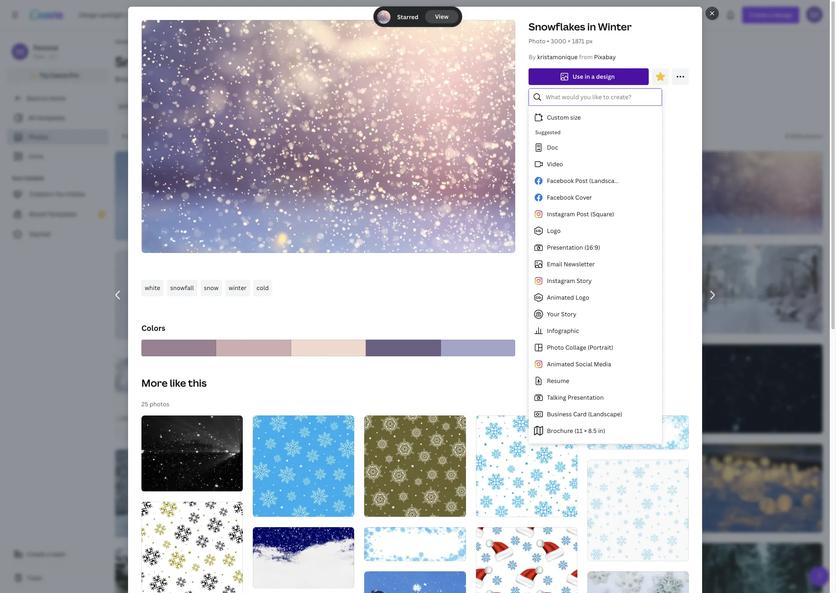 Task type: describe. For each thing, give the bounding box(es) containing it.
snow crystals in winter image
[[259, 251, 392, 351]]

creators
[[29, 190, 54, 198]]

(landscape) for facebook post (landscape)
[[589, 177, 624, 185]]

note card
[[547, 444, 576, 452]]

talking presentation
[[547, 394, 604, 402]]

snowflakes seamless pattern image for christmas snowflakes seamless pattern image
[[476, 416, 577, 518]]

canva
[[50, 71, 68, 79]]

ski
[[184, 102, 192, 110]]

photos for 25 photos
[[149, 401, 169, 409]]

doc link
[[529, 139, 659, 156]]

all
[[217, 132, 224, 140]]

park covered in snow image
[[115, 450, 249, 538]]

you
[[55, 190, 65, 198]]

pixabay
[[594, 53, 616, 61]]

brochure (11 × 8.5 in)
[[547, 427, 605, 435]]

snowman holding shovel image
[[115, 350, 249, 439]]

resume link
[[529, 373, 659, 390]]

ski link
[[181, 98, 195, 115]]

snow for snow
[[179, 38, 194, 45]]

follow
[[67, 190, 85, 198]]

snow covered mountain image
[[259, 560, 392, 594]]

to for back
[[42, 94, 48, 102]]

create a team
[[27, 551, 66, 559]]

1 horizontal spatial winter
[[228, 284, 246, 292]]

photos link
[[145, 37, 165, 46]]

icons link
[[12, 149, 104, 164]]

like
[[170, 376, 186, 390]]

What would you like to create? search field
[[546, 89, 657, 105]]

facebook post (landscape)
[[547, 177, 624, 185]]

photo of snow covered trees image
[[546, 262, 679, 429]]

facebook for facebook post (landscape)
[[547, 177, 574, 185]]

more like this
[[141, 376, 207, 390]]

instagram for instagram post (square)
[[547, 210, 575, 218]]

colors
[[141, 323, 165, 333]]

frozen soap bubble on the snow image
[[689, 444, 823, 533]]

your content
[[12, 175, 44, 182]]

social
[[576, 361, 593, 369]]

logo inside 'link'
[[576, 294, 589, 302]]

(11
[[575, 427, 583, 435]]

logo link
[[529, 223, 659, 240]]

(square)
[[591, 210, 614, 218]]

snow covered plant image
[[115, 549, 249, 594]]

creators you follow link
[[7, 186, 109, 203]]

photos for 37,876 photos
[[803, 132, 823, 140]]

0 horizontal spatial •
[[46, 53, 48, 60]]

background of fluffy snow image
[[259, 152, 392, 241]]

px
[[586, 37, 593, 45]]

animated social media link
[[529, 356, 659, 373]]

high
[[176, 75, 190, 84]]

snowflakes seamless pattern image for abstract snow on blue background image
[[253, 416, 354, 518]]

in for winter
[[587, 20, 596, 33]]

email newsletter
[[547, 260, 595, 268]]

of
[[168, 75, 174, 84]]

christmas tree during winter image
[[364, 572, 466, 594]]

mountain ranges covered in snow image
[[259, 461, 392, 550]]

in)
[[598, 427, 605, 435]]

1 vertical spatial winter link
[[225, 280, 250, 297]]

card for business
[[573, 411, 587, 419]]

1871
[[572, 37, 585, 45]]

kristamonique link
[[537, 53, 578, 61]]

video link
[[529, 156, 659, 173]]

starred inside status
[[398, 13, 419, 21]]

brand templates
[[29, 210, 77, 218]]

story for instagram story
[[577, 277, 592, 285]]

tree
[[269, 102, 280, 110]]

pixabay link
[[594, 53, 616, 61]]

snowflake
[[202, 102, 230, 110]]

infographic link
[[529, 323, 659, 340]]

woods covered with snow image
[[402, 351, 536, 440]]

card for note
[[562, 444, 576, 452]]

post for instagram
[[577, 210, 589, 218]]

your story
[[547, 311, 577, 318]]

brochure (11 × 8.5 in) link
[[529, 423, 659, 440]]

snow covered trees and pathway image
[[402, 251, 536, 340]]

quality
[[191, 75, 214, 84]]

trash
[[27, 575, 42, 583]]

snowflakes seamless pattern image for the bottom snowflakes border design image
[[364, 416, 466, 518]]

1 vertical spatial starred
[[29, 230, 50, 238]]

personal
[[33, 44, 58, 52]]

email
[[547, 260, 563, 268]]

by
[[529, 53, 536, 61]]

clear all (1) button
[[196, 128, 236, 145]]

in for a
[[585, 73, 590, 81]]

back to home link
[[7, 90, 109, 107]]

facebook for facebook cover
[[547, 194, 574, 202]]

0 vertical spatial winter
[[119, 102, 136, 110]]

• inside snowflakes in winter photo • 3000 × 1871 px
[[547, 37, 549, 45]]

photo collage (portrait) link
[[529, 340, 659, 356]]

snow photos browse millions of high quality snow photos
[[115, 53, 257, 84]]

2 vertical spatial snow
[[215, 75, 233, 84]]

team
[[52, 551, 66, 559]]

animated for animated social media
[[547, 361, 574, 369]]

email newsletter link
[[529, 256, 659, 273]]

your for your content
[[12, 175, 23, 182]]

0 vertical spatial photos
[[145, 38, 165, 45]]

fresh snow texture image
[[115, 251, 249, 340]]

back
[[27, 94, 40, 102]]

view
[[435, 13, 449, 20]]

instagram story link
[[529, 273, 659, 290]]

snow on blue background image
[[115, 152, 249, 240]]

post for facebook
[[575, 177, 588, 185]]

animated social media
[[547, 361, 611, 369]]

templates
[[48, 210, 77, 218]]

1 horizontal spatial snowflakes in winter image
[[689, 152, 823, 235]]

snow in the forest image
[[546, 539, 679, 594]]

brand
[[29, 210, 46, 218]]

× inside brochure (11 × 8.5 in) link
[[584, 427, 587, 435]]

try canva pro button
[[7, 68, 109, 83]]

25
[[141, 401, 148, 409]]

resume
[[547, 377, 570, 385]]

talking
[[547, 394, 566, 402]]

facebook post (landscape) link
[[529, 173, 659, 189]]

a inside button
[[47, 551, 50, 559]]

free for free •
[[33, 53, 44, 60]]

photo inside photo collage (portrait) link
[[547, 344, 564, 352]]

a inside 'button'
[[591, 73, 595, 81]]

snowflakes
[[529, 20, 585, 33]]

animated logo link
[[529, 290, 659, 306]]

custom
[[547, 114, 569, 121]]

snow covered trees and field image
[[546, 152, 679, 252]]

creators you follow
[[29, 190, 85, 198]]

2 vertical spatial photos
[[28, 133, 48, 141]]

animated for animated logo
[[547, 294, 574, 302]]

snow for snow photos browse millions of high quality snow photos
[[115, 53, 151, 71]]

houses covered in snow image
[[402, 450, 536, 550]]

animated logo
[[547, 294, 589, 302]]



Task type: locate. For each thing, give the bounding box(es) containing it.
0 horizontal spatial snow
[[115, 53, 151, 71]]

photos inside the snow photos browse millions of high quality snow photos
[[154, 53, 201, 71]]

winter left cold
[[228, 284, 246, 292]]

christmas tree
[[240, 102, 280, 110]]

0 vertical spatial your
[[12, 175, 23, 182]]

photo up by
[[529, 37, 546, 45]]

0 vertical spatial instagram
[[547, 210, 575, 218]]

photos up christmas tree
[[234, 75, 257, 84]]

all
[[28, 114, 36, 122]]

logo up presentation (16:9)
[[547, 227, 561, 235]]

(16:9)
[[585, 244, 601, 252]]

0 vertical spatial photo
[[529, 37, 546, 45]]

instagram down facebook cover
[[547, 210, 575, 218]]

photos up the high
[[154, 53, 201, 71]]

trees covered with snow image
[[689, 544, 823, 594]]

cold
[[256, 284, 269, 292]]

story
[[577, 277, 592, 285], [561, 311, 577, 318]]

presentation up business card (landscape) in the bottom of the page
[[568, 394, 604, 402]]

cold link
[[253, 280, 272, 297]]

0 horizontal spatial starred
[[29, 230, 50, 238]]

2 horizontal spatial snow
[[215, 75, 233, 84]]

photos inside the snow photos browse millions of high quality snow photos
[[234, 75, 257, 84]]

1 horizontal spatial photo
[[547, 344, 564, 352]]

animated up resume
[[547, 361, 574, 369]]

0 vertical spatial winter link
[[115, 98, 140, 115]]

1 vertical spatial instagram
[[547, 277, 575, 285]]

blue seamless snowflakes pattern image
[[587, 460, 689, 562]]

status
[[374, 7, 462, 27]]

custom size
[[547, 114, 581, 121]]

0 horizontal spatial a
[[47, 551, 50, 559]]

try
[[40, 71, 49, 79]]

christmas left tree
[[240, 102, 267, 110]]

cover
[[575, 194, 592, 202]]

clear
[[200, 132, 215, 140]]

snowflakes in winter photo • 3000 × 1871 px
[[529, 20, 632, 45]]

25 photos
[[141, 401, 169, 409]]

2 snowflakes seamless pattern image from the left
[[364, 416, 466, 518]]

None search field
[[435, 7, 686, 23]]

content
[[24, 175, 44, 182]]

winter link
[[115, 98, 140, 115], [225, 280, 250, 297]]

snowflakes in winter image
[[141, 20, 516, 254], [689, 152, 823, 235]]

instagram
[[547, 210, 575, 218], [547, 277, 575, 285]]

winter down 'browse'
[[119, 102, 136, 110]]

story down newsletter
[[577, 277, 592, 285]]

winter snow gorund image
[[546, 439, 679, 528]]

• left the "3000"
[[547, 37, 549, 45]]

to
[[542, 92, 548, 100], [42, 94, 48, 102]]

business card (landscape)
[[547, 411, 623, 419]]

(landscape)
[[589, 177, 624, 185], [588, 411, 623, 419]]

photos right home link
[[145, 38, 165, 45]]

size
[[571, 114, 581, 121]]

0 vertical spatial snow
[[179, 38, 194, 45]]

1 christmas from the left
[[146, 102, 174, 110]]

0 vertical spatial ×
[[568, 37, 571, 45]]

0 vertical spatial card
[[573, 411, 587, 419]]

card right note on the right bottom
[[562, 444, 576, 452]]

photo down infographic at the right bottom of page
[[547, 344, 564, 352]]

winter
[[598, 20, 632, 33]]

animated inside 'link'
[[547, 294, 574, 302]]

a park covered in snow image
[[689, 245, 823, 334]]

2 christmas from the left
[[240, 102, 267, 110]]

0 horizontal spatial photo
[[529, 37, 546, 45]]

animated up "your story"
[[547, 294, 574, 302]]

starred down brand
[[29, 230, 50, 238]]

note
[[547, 444, 561, 452]]

0 horizontal spatial snowflakes in winter image
[[141, 20, 516, 254]]

card
[[573, 411, 587, 419], [562, 444, 576, 452]]

0 vertical spatial starred
[[398, 13, 419, 21]]

1 vertical spatial home
[[49, 94, 66, 102]]

snow up 'browse'
[[115, 53, 151, 71]]

0 vertical spatial logo
[[547, 227, 561, 235]]

media
[[594, 361, 611, 369]]

browse
[[115, 75, 139, 84]]

1 vertical spatial story
[[561, 311, 577, 318]]

to right back
[[42, 94, 48, 102]]

× right (11
[[584, 427, 587, 435]]

photos
[[145, 38, 165, 45], [154, 53, 201, 71], [28, 133, 48, 141]]

animated
[[547, 294, 574, 302], [547, 361, 574, 369]]

home
[[115, 38, 132, 45], [49, 94, 66, 102]]

1 vertical spatial photo
[[547, 344, 564, 352]]

1 vertical spatial in
[[585, 73, 590, 81]]

your up infographic at the right bottom of page
[[547, 311, 560, 318]]

2 instagram from the top
[[547, 277, 575, 285]]

photo inside snowflakes in winter photo • 3000 × 1871 px
[[529, 37, 546, 45]]

0 vertical spatial animated
[[547, 294, 574, 302]]

1 vertical spatial logo
[[576, 294, 589, 302]]

free to use
[[529, 92, 560, 100]]

top level navigation element
[[73, 7, 335, 23]]

free for free to use
[[529, 92, 541, 100]]

1 horizontal spatial snowflakes border design image
[[587, 416, 689, 450]]

0 vertical spatial facebook
[[547, 177, 574, 185]]

photos right 37,876
[[803, 132, 823, 140]]

0 vertical spatial free
[[33, 53, 44, 60]]

in inside use in a design 'button'
[[585, 73, 590, 81]]

photography of fir trees covered in snow image
[[402, 152, 536, 241]]

white
[[145, 284, 160, 292]]

0 vertical spatial a
[[591, 73, 595, 81]]

abstract snow on blue background image
[[253, 528, 354, 589]]

snowflakes seamless pattern image
[[253, 416, 354, 518], [364, 416, 466, 518], [476, 416, 577, 518]]

winter link left cold link
[[225, 280, 250, 297]]

facebook cover
[[547, 194, 592, 202]]

0 vertical spatial (landscape)
[[589, 177, 624, 185]]

1 vertical spatial photos
[[154, 53, 201, 71]]

to left use on the top
[[542, 92, 548, 100]]

post down "cover"
[[577, 210, 589, 218]]

a left team
[[47, 551, 50, 559]]

0 horizontal spatial logo
[[547, 227, 561, 235]]

0 vertical spatial •
[[547, 37, 549, 45]]

snowflake link
[[198, 98, 233, 115]]

1 horizontal spatial winter link
[[225, 280, 250, 297]]

post up "cover"
[[575, 177, 588, 185]]

(landscape) for business card (landscape)
[[588, 411, 623, 419]]

1 horizontal spatial your
[[547, 311, 560, 318]]

instagram post (square)
[[547, 210, 614, 218]]

1 vertical spatial winter
[[228, 284, 246, 292]]

2 horizontal spatial photos
[[803, 132, 823, 140]]

1 horizontal spatial free
[[529, 92, 541, 100]]

0 vertical spatial in
[[587, 20, 596, 33]]

in
[[587, 20, 596, 33], [585, 73, 590, 81]]

presentation up email newsletter
[[547, 244, 583, 252]]

1 horizontal spatial home
[[115, 38, 132, 45]]

winter link down 'browse'
[[115, 98, 140, 115]]

1 vertical spatial snowflakes border design image
[[364, 528, 466, 562]]

free •
[[33, 53, 48, 60]]

0 vertical spatial home
[[115, 38, 132, 45]]

starred left view
[[398, 13, 419, 21]]

view button
[[426, 10, 459, 23]]

christmas inside christmas link
[[146, 102, 174, 110]]

1 vertical spatial post
[[577, 210, 589, 218]]

•
[[547, 37, 549, 45], [46, 53, 48, 60]]

home link
[[115, 37, 132, 46]]

snowfall
[[170, 284, 194, 292]]

1 vertical spatial animated
[[547, 361, 574, 369]]

snow
[[179, 38, 194, 45], [115, 53, 151, 71], [215, 75, 233, 84]]

0 vertical spatial post
[[575, 177, 588, 185]]

home left the photos link
[[115, 38, 132, 45]]

snowfall link
[[167, 280, 197, 297]]

• down personal
[[46, 53, 48, 60]]

christmas link
[[143, 98, 177, 115]]

3 snowflakes seamless pattern image from the left
[[476, 416, 577, 518]]

use
[[550, 92, 560, 100]]

free left use on the top
[[529, 92, 541, 100]]

status containing view
[[374, 7, 462, 27]]

presentation (16:9) link
[[529, 240, 659, 256]]

0 horizontal spatial ×
[[568, 37, 571, 45]]

templates
[[37, 114, 66, 122]]

video
[[547, 160, 563, 168]]

snowman link
[[287, 98, 321, 115]]

design
[[596, 73, 615, 81]]

2 vertical spatial photos
[[149, 401, 169, 409]]

story down animated logo at right
[[561, 311, 577, 318]]

your story link
[[529, 306, 659, 323]]

1 vertical spatial photos
[[803, 132, 823, 140]]

1 horizontal spatial to
[[542, 92, 548, 100]]

1 vertical spatial your
[[547, 311, 560, 318]]

1 horizontal spatial snow
[[179, 38, 194, 45]]

starred
[[398, 13, 419, 21], [29, 230, 50, 238]]

trees covered in snow image
[[259, 362, 392, 450]]

2 horizontal spatial snowflakes seamless pattern image
[[476, 416, 577, 518]]

snowman
[[290, 102, 317, 110]]

photos up icons
[[28, 133, 48, 141]]

use in a design button
[[529, 68, 649, 85]]

1 vertical spatial snow
[[115, 53, 151, 71]]

0 horizontal spatial free
[[33, 53, 44, 60]]

in up px on the top
[[587, 20, 596, 33]]

snow link
[[200, 280, 222, 297]]

create
[[27, 551, 45, 559]]

business card (landscape) link
[[529, 407, 659, 423]]

0 horizontal spatial snowflakes border design image
[[364, 528, 466, 562]]

presentation (16:9)
[[547, 244, 601, 252]]

1 horizontal spatial starred
[[398, 13, 419, 21]]

× left 1871
[[568, 37, 571, 45]]

0 vertical spatial photos
[[234, 75, 257, 84]]

christmas left the ski on the top left of page
[[146, 102, 174, 110]]

home up all templates link
[[49, 94, 66, 102]]

2 facebook from the top
[[547, 194, 574, 202]]

(landscape) down video 'link'
[[589, 177, 624, 185]]

1 vertical spatial presentation
[[568, 394, 604, 402]]

0 horizontal spatial christmas
[[146, 102, 174, 110]]

0 horizontal spatial winter link
[[115, 98, 140, 115]]

logo
[[547, 227, 561, 235], [576, 294, 589, 302]]

0 vertical spatial presentation
[[547, 244, 583, 252]]

1 horizontal spatial ×
[[584, 427, 587, 435]]

1 vertical spatial •
[[46, 53, 48, 60]]

0 horizontal spatial to
[[42, 94, 48, 102]]

facebook cover link
[[529, 189, 659, 206]]

to for free
[[542, 92, 548, 100]]

christmas for christmas tree
[[240, 102, 267, 110]]

0 vertical spatial snowflakes border design image
[[587, 416, 689, 450]]

0 horizontal spatial home
[[49, 94, 66, 102]]

1 vertical spatial ×
[[584, 427, 587, 435]]

free down personal
[[33, 53, 44, 60]]

your for your story
[[547, 311, 560, 318]]

1 vertical spatial free
[[529, 92, 541, 100]]

snowflake seamless pattern image
[[141, 503, 243, 594]]

car stuck in the snow image
[[402, 561, 536, 594]]

snowflake figures in snow image
[[587, 572, 689, 594]]

× inside snowflakes in winter photo • 3000 × 1871 px
[[568, 37, 571, 45]]

your left content
[[12, 175, 23, 182]]

(landscape) up in)
[[588, 411, 623, 419]]

0 horizontal spatial winter
[[119, 102, 136, 110]]

suggested
[[535, 129, 561, 136]]

1 horizontal spatial snowflakes seamless pattern image
[[364, 416, 466, 518]]

instagram story
[[547, 277, 592, 285]]

facebook down video
[[547, 177, 574, 185]]

0 horizontal spatial snowflakes seamless pattern image
[[253, 416, 354, 518]]

snowflakes border design image
[[587, 416, 689, 450], [364, 528, 466, 562]]

37,876 photos
[[785, 132, 823, 140]]

brochure
[[547, 427, 573, 435]]

newsletter
[[564, 260, 595, 268]]

instagram down email
[[547, 277, 575, 285]]

card up (11
[[573, 411, 587, 419]]

custom size button
[[529, 109, 659, 126]]

1 vertical spatial (landscape)
[[588, 411, 623, 419]]

christmas snowflakes seamless pattern image
[[476, 528, 577, 594]]

create a team button
[[7, 547, 109, 563]]

trash link
[[7, 571, 109, 587]]

2 animated from the top
[[547, 361, 574, 369]]

christmas for christmas
[[146, 102, 174, 110]]

0 horizontal spatial photos
[[149, 401, 169, 409]]

1 horizontal spatial christmas
[[240, 102, 267, 110]]

1 horizontal spatial •
[[547, 37, 549, 45]]

logo down instagram story link
[[576, 294, 589, 302]]

1 instagram from the top
[[547, 210, 575, 218]]

1 horizontal spatial a
[[591, 73, 595, 81]]

story for your story
[[561, 311, 577, 318]]

presentation
[[547, 244, 583, 252], [568, 394, 604, 402]]

snow up the snow photos browse millions of high quality snow photos
[[179, 38, 194, 45]]

instagram post (square) link
[[529, 206, 659, 223]]

facebook left "cover"
[[547, 194, 574, 202]]

1 snowflakes seamless pattern image from the left
[[253, 416, 354, 518]]

try canva pro
[[40, 71, 79, 79]]

starred link
[[7, 226, 109, 243]]

0 vertical spatial story
[[577, 277, 592, 285]]

snow
[[204, 284, 218, 292]]

1 vertical spatial facebook
[[547, 194, 574, 202]]

snow against a black background image
[[689, 345, 823, 434]]

kristamonique
[[537, 53, 578, 61]]

3000
[[551, 37, 566, 45]]

photo collage (portrait)
[[547, 344, 613, 352]]

christmas inside christmas tree link
[[240, 102, 267, 110]]

1 vertical spatial card
[[562, 444, 576, 452]]

1 vertical spatial a
[[47, 551, 50, 559]]

icons
[[28, 152, 44, 160]]

1 facebook from the top
[[547, 177, 574, 185]]

note card link
[[529, 440, 659, 457]]

in inside snowflakes in winter photo • 3000 × 1871 px
[[587, 20, 596, 33]]

1 animated from the top
[[547, 294, 574, 302]]

photos right 25
[[149, 401, 169, 409]]

snow right quality
[[215, 75, 233, 84]]

in right use
[[585, 73, 590, 81]]

instagram for instagram story
[[547, 277, 575, 285]]

1 horizontal spatial photos
[[234, 75, 257, 84]]

×
[[568, 37, 571, 45], [584, 427, 587, 435]]

a left the design
[[591, 73, 595, 81]]

1 horizontal spatial logo
[[576, 294, 589, 302]]

0 horizontal spatial your
[[12, 175, 23, 182]]

8.5
[[588, 427, 597, 435]]



Task type: vqa. For each thing, say whether or not it's contained in the screenshot.
English
no



